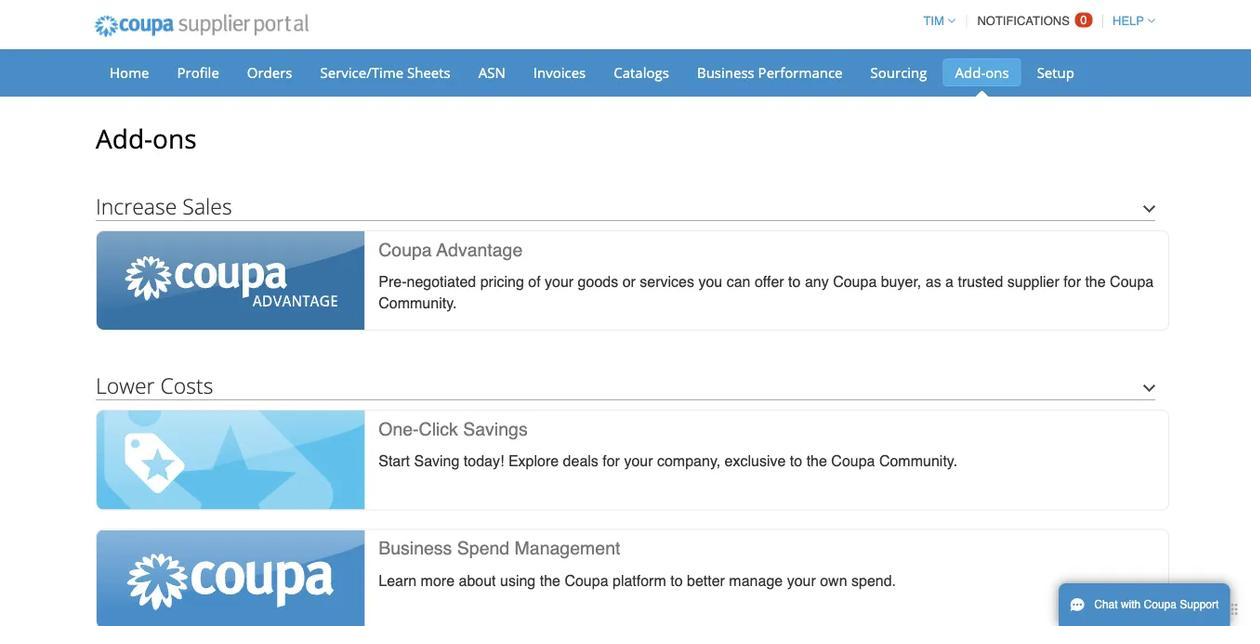 Task type: locate. For each thing, give the bounding box(es) containing it.
2 horizontal spatial your
[[787, 572, 816, 589]]

service/time sheets link
[[308, 59, 463, 86]]

coupa inside button
[[1144, 599, 1177, 612]]

community.
[[379, 295, 457, 312], [880, 453, 958, 470]]

1 horizontal spatial your
[[624, 453, 653, 470]]

click
[[419, 419, 458, 440]]

the right exclusive
[[807, 453, 828, 470]]

a
[[946, 273, 954, 291]]

trusted
[[958, 273, 1004, 291]]

management
[[515, 538, 621, 559]]

0 horizontal spatial business
[[379, 538, 452, 559]]

home link
[[98, 59, 161, 86]]

your
[[545, 273, 574, 291], [624, 453, 653, 470], [787, 572, 816, 589]]

for
[[1064, 273, 1081, 291], [603, 453, 620, 470]]

the right supplier
[[1086, 273, 1106, 291]]

0 vertical spatial to
[[789, 273, 801, 291]]

0 vertical spatial add-ons
[[956, 63, 1010, 82]]

add-ons link
[[943, 59, 1022, 86]]

community. inside pre-negotiated pricing of your goods or services you can offer to any coupa buyer, as a trusted supplier for the coupa community.
[[379, 295, 457, 312]]

lower
[[96, 371, 155, 400]]

ons up increase sales
[[153, 121, 197, 156]]

service/time sheets
[[320, 63, 451, 82]]

platform
[[613, 572, 667, 589]]

start saving today! explore deals for your company, exclusive to the coupa community.
[[379, 453, 958, 470]]

to right exclusive
[[790, 453, 803, 470]]

tim
[[924, 14, 945, 28]]

business performance
[[697, 63, 843, 82]]

1 vertical spatial add-ons
[[96, 121, 197, 156]]

to
[[789, 273, 801, 291], [790, 453, 803, 470], [671, 572, 683, 589]]

your right of in the left top of the page
[[545, 273, 574, 291]]

your left own
[[787, 572, 816, 589]]

1 horizontal spatial for
[[1064, 273, 1081, 291]]

your left company,
[[624, 453, 653, 470]]

business left performance
[[697, 63, 755, 82]]

1 vertical spatial for
[[603, 453, 620, 470]]

2 horizontal spatial the
[[1086, 273, 1106, 291]]

more
[[421, 572, 455, 589]]

coupa supplier portal image
[[82, 3, 321, 49]]

business up learn
[[379, 538, 452, 559]]

asn
[[479, 63, 506, 82]]

for inside pre-negotiated pricing of your goods or services you can offer to any coupa buyer, as a trusted supplier for the coupa community.
[[1064, 273, 1081, 291]]

spend
[[457, 538, 510, 559]]

add- down tim link
[[956, 63, 986, 82]]

chat with coupa support button
[[1059, 584, 1231, 627]]

0 vertical spatial the
[[1086, 273, 1106, 291]]

0 horizontal spatial add-ons
[[96, 121, 197, 156]]

1 horizontal spatial business
[[697, 63, 755, 82]]

one-
[[379, 419, 419, 440]]

business spend management
[[379, 538, 621, 559]]

for right supplier
[[1064, 273, 1081, 291]]

0 vertical spatial for
[[1064, 273, 1081, 291]]

add- down home link
[[96, 121, 153, 156]]

add-ons
[[956, 63, 1010, 82], [96, 121, 197, 156]]

sales
[[183, 192, 232, 220]]

help
[[1113, 14, 1145, 28]]

you
[[699, 273, 723, 291]]

to left any
[[789, 273, 801, 291]]

own
[[820, 572, 848, 589]]

coupa
[[379, 239, 432, 260], [833, 273, 877, 291], [1110, 273, 1154, 291], [832, 453, 876, 470], [565, 572, 609, 589], [1144, 599, 1177, 612]]

exclusive
[[725, 453, 786, 470]]

1 vertical spatial ons
[[153, 121, 197, 156]]

for right deals
[[603, 453, 620, 470]]

setup link
[[1025, 59, 1087, 86]]

service/time
[[320, 63, 404, 82]]

home
[[110, 63, 149, 82]]

pre-
[[379, 273, 407, 291]]

tim link
[[915, 14, 956, 28]]

to left better
[[671, 572, 683, 589]]

lower costs
[[96, 371, 213, 400]]

ons down notifications
[[986, 63, 1010, 82]]

1 horizontal spatial add-ons
[[956, 63, 1010, 82]]

0 horizontal spatial community.
[[379, 295, 457, 312]]

0 horizontal spatial add-
[[96, 121, 153, 156]]

performance
[[758, 63, 843, 82]]

navigation
[[915, 3, 1156, 39]]

profile link
[[165, 59, 231, 86]]

business inside "link"
[[697, 63, 755, 82]]

sourcing
[[871, 63, 928, 82]]

sheets
[[407, 63, 451, 82]]

1 horizontal spatial community.
[[880, 453, 958, 470]]

business
[[697, 63, 755, 82], [379, 538, 452, 559]]

business for business spend management
[[379, 538, 452, 559]]

goods
[[578, 273, 619, 291]]

the right using
[[540, 572, 561, 589]]

start
[[379, 453, 410, 470]]

manage
[[729, 572, 783, 589]]

company,
[[657, 453, 721, 470]]

1 horizontal spatial add-
[[956, 63, 986, 82]]

0
[[1081, 13, 1088, 27]]

costs
[[160, 371, 213, 400]]

0 vertical spatial business
[[697, 63, 755, 82]]

1 vertical spatial business
[[379, 538, 452, 559]]

deals
[[563, 453, 599, 470]]

0 vertical spatial ons
[[986, 63, 1010, 82]]

add-
[[956, 63, 986, 82], [96, 121, 153, 156]]

0 horizontal spatial your
[[545, 273, 574, 291]]

2 vertical spatial to
[[671, 572, 683, 589]]

0 vertical spatial community.
[[379, 295, 457, 312]]

2 vertical spatial the
[[540, 572, 561, 589]]

0 horizontal spatial the
[[540, 572, 561, 589]]

can
[[727, 273, 751, 291]]

1 vertical spatial the
[[807, 453, 828, 470]]

add-ons down notifications
[[956, 63, 1010, 82]]

add-ons down home link
[[96, 121, 197, 156]]

the
[[1086, 273, 1106, 291], [807, 453, 828, 470], [540, 572, 561, 589]]

0 horizontal spatial for
[[603, 453, 620, 470]]

navigation containing notifications 0
[[915, 3, 1156, 39]]

1 horizontal spatial ons
[[986, 63, 1010, 82]]

ons
[[986, 63, 1010, 82], [153, 121, 197, 156]]

catalogs
[[614, 63, 669, 82]]

learn more about using the coupa platform to better manage your own spend.
[[379, 572, 896, 589]]

0 vertical spatial your
[[545, 273, 574, 291]]



Task type: describe. For each thing, give the bounding box(es) containing it.
1 vertical spatial add-
[[96, 121, 153, 156]]

notifications 0
[[978, 13, 1088, 28]]

help link
[[1105, 14, 1156, 28]]

as
[[926, 273, 942, 291]]

increase
[[96, 192, 177, 220]]

setup
[[1037, 63, 1075, 82]]

saving
[[414, 453, 460, 470]]

buyer,
[[881, 273, 922, 291]]

business for business performance
[[697, 63, 755, 82]]

better
[[687, 572, 725, 589]]

to inside pre-negotiated pricing of your goods or services you can offer to any coupa buyer, as a trusted supplier for the coupa community.
[[789, 273, 801, 291]]

catalogs link
[[602, 59, 682, 86]]

any
[[805, 273, 829, 291]]

0 vertical spatial add-
[[956, 63, 986, 82]]

explore
[[509, 453, 559, 470]]

pre-negotiated pricing of your goods or services you can offer to any coupa buyer, as a trusted supplier for the coupa community.
[[379, 273, 1154, 312]]

support
[[1180, 599, 1219, 612]]

offer
[[755, 273, 785, 291]]

increase sales
[[96, 192, 232, 220]]

your inside pre-negotiated pricing of your goods or services you can offer to any coupa buyer, as a trusted supplier for the coupa community.
[[545, 273, 574, 291]]

asn link
[[467, 59, 518, 86]]

2 vertical spatial your
[[787, 572, 816, 589]]

invoices link
[[521, 59, 598, 86]]

chat
[[1095, 599, 1118, 612]]

0 horizontal spatial ons
[[153, 121, 197, 156]]

supplier
[[1008, 273, 1060, 291]]

spend.
[[852, 572, 896, 589]]

using
[[500, 572, 536, 589]]

negotiated
[[407, 273, 476, 291]]

learn
[[379, 572, 417, 589]]

business performance link
[[685, 59, 855, 86]]

orders link
[[235, 59, 305, 86]]

invoices
[[534, 63, 586, 82]]

1 horizontal spatial the
[[807, 453, 828, 470]]

one-click savings
[[379, 419, 528, 440]]

advantage
[[437, 239, 523, 260]]

or
[[623, 273, 636, 291]]

services
[[640, 273, 695, 291]]

with
[[1121, 599, 1141, 612]]

today!
[[464, 453, 504, 470]]

coupa advantage
[[379, 239, 523, 260]]

1 vertical spatial to
[[790, 453, 803, 470]]

orders
[[247, 63, 292, 82]]

profile
[[177, 63, 219, 82]]

the inside pre-negotiated pricing of your goods or services you can offer to any coupa buyer, as a trusted supplier for the coupa community.
[[1086, 273, 1106, 291]]

of
[[528, 273, 541, 291]]

about
[[459, 572, 496, 589]]

savings
[[463, 419, 528, 440]]

1 vertical spatial community.
[[880, 453, 958, 470]]

chat with coupa support
[[1095, 599, 1219, 612]]

notifications
[[978, 14, 1070, 28]]

1 vertical spatial your
[[624, 453, 653, 470]]

pricing
[[480, 273, 524, 291]]

sourcing link
[[859, 59, 940, 86]]



Task type: vqa. For each thing, say whether or not it's contained in the screenshot.
deals
yes



